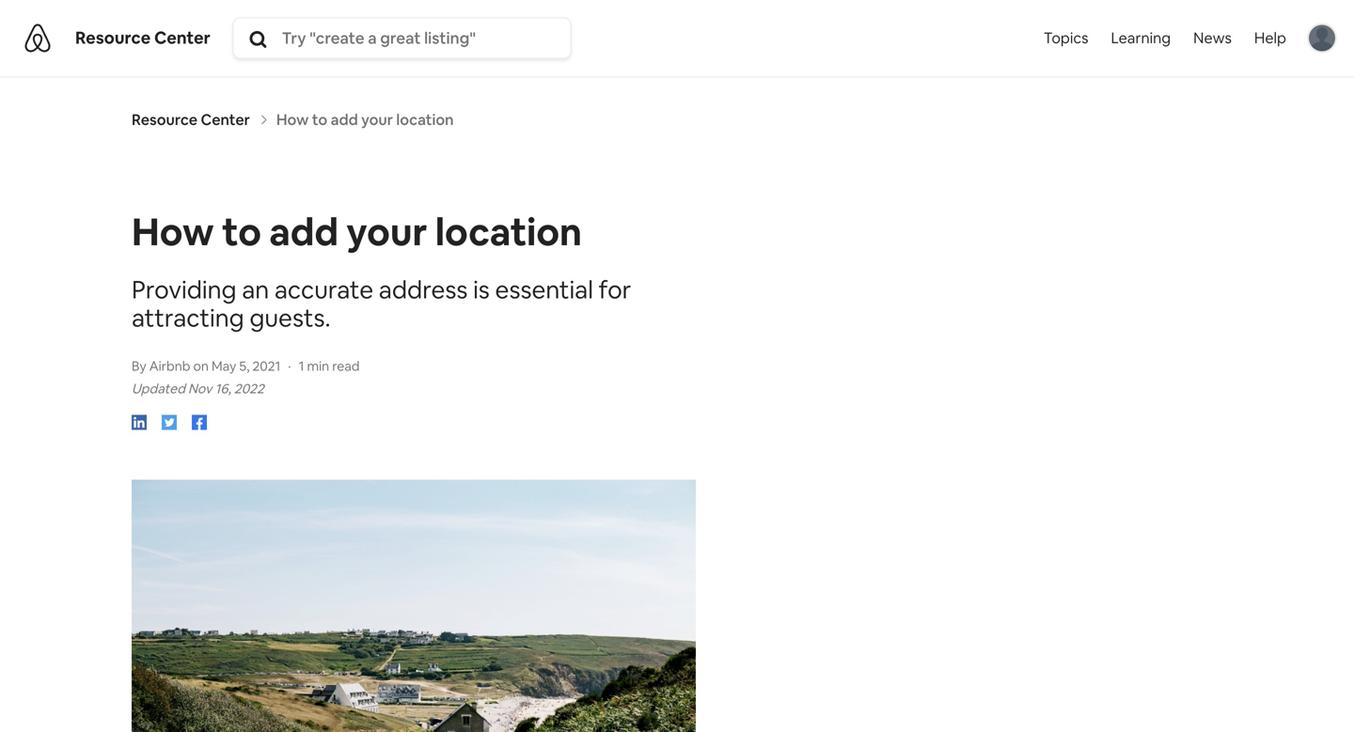 Task type: vqa. For each thing, say whether or not it's contained in the screenshot.
Apple's account icon
yes



Task type: locate. For each thing, give the bounding box(es) containing it.
how
[[132, 207, 214, 256]]

a quiet country lane winds past a few scattered houses and a beachfront. image
[[132, 480, 696, 733], [132, 480, 696, 733]]

1
[[299, 358, 304, 375]]

0 vertical spatial resource center
[[75, 27, 210, 49]]

attracting
[[132, 302, 244, 334]]

by
[[132, 358, 146, 375]]

2021
[[253, 358, 281, 375]]

·
[[288, 358, 291, 375]]

an
[[242, 274, 269, 306]]

center for the topmost 'resource center' link
[[154, 27, 210, 49]]

guests.
[[250, 302, 331, 334]]

location
[[435, 207, 582, 256]]

center
[[154, 27, 210, 49], [201, 110, 250, 129]]

topics
[[1044, 28, 1089, 47]]

resource center link
[[75, 27, 210, 49], [132, 110, 250, 129]]

0 vertical spatial resource
[[75, 27, 151, 49]]

twitter image
[[162, 415, 177, 430]]

Search text field
[[282, 28, 567, 49]]

0 vertical spatial center
[[154, 27, 210, 49]]

topics button
[[1040, 0, 1093, 79]]

1 vertical spatial resource center
[[132, 110, 250, 129]]

min
[[307, 358, 329, 375]]

center for the bottom 'resource center' link
[[201, 110, 250, 129]]

learning button
[[1100, 0, 1183, 75]]

how to add your location
[[132, 207, 582, 256]]

resource
[[75, 27, 151, 49], [132, 110, 198, 129]]

1 vertical spatial resource
[[132, 110, 198, 129]]

1 vertical spatial resource center link
[[132, 110, 250, 129]]

5,
[[239, 358, 250, 375]]

read
[[332, 358, 360, 375]]

is
[[473, 274, 490, 306]]

0 vertical spatial resource center link
[[75, 27, 210, 49]]

resource for the topmost 'resource center' link
[[75, 27, 151, 49]]

1 vertical spatial center
[[201, 110, 250, 129]]

help link
[[1244, 0, 1298, 75]]

resource center
[[75, 27, 210, 49], [132, 110, 250, 129]]



Task type: describe. For each thing, give the bounding box(es) containing it.
news
[[1194, 28, 1232, 47]]

address
[[379, 274, 468, 306]]

providing
[[132, 274, 237, 306]]

facebook image
[[192, 415, 207, 430]]

providing an accurate address is essential for attracting guests.
[[132, 274, 632, 334]]

accurate
[[275, 274, 374, 306]]

updated
[[132, 380, 185, 397]]

help
[[1255, 28, 1287, 47]]

to
[[222, 207, 262, 256]]

learning
[[1112, 28, 1171, 47]]

resource for the bottom 'resource center' link
[[132, 110, 198, 129]]

add
[[269, 207, 339, 256]]

2022
[[234, 380, 264, 397]]

on
[[193, 358, 209, 375]]

essential
[[495, 274, 594, 306]]

by airbnb on may 5, 2021 · 1 min read updated nov 16, 2022
[[132, 358, 360, 397]]

airbnb
[[149, 358, 190, 375]]

your
[[346, 207, 428, 256]]

apple's account image
[[1310, 25, 1336, 51]]

for
[[599, 274, 632, 306]]

linkedin image
[[132, 415, 147, 430]]

may
[[212, 358, 236, 375]]

16,
[[215, 380, 231, 397]]

news button
[[1183, 0, 1244, 75]]

resource center for the topmost 'resource center' link
[[75, 27, 210, 49]]

resource center for the bottom 'resource center' link
[[132, 110, 250, 129]]

nov
[[188, 380, 212, 397]]



